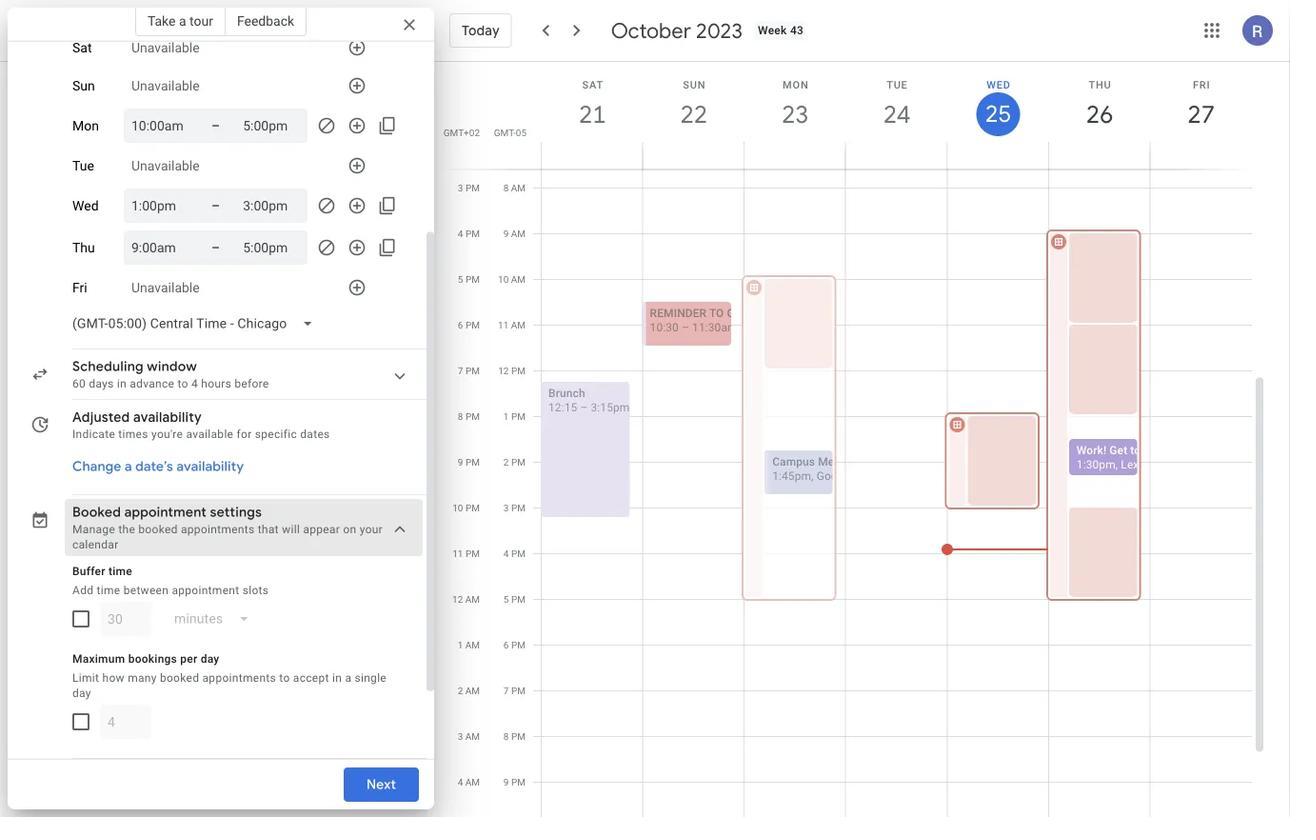 Task type: describe. For each thing, give the bounding box(es) containing it.
for
[[237, 428, 252, 441]]

pm right 12 am
[[511, 594, 526, 605]]

Start time on Mondays text field
[[131, 114, 189, 137]]

– for wed
[[211, 198, 220, 213]]

times
[[118, 428, 148, 441]]

0 vertical spatial day
[[201, 652, 219, 666]]

unavailable for sat
[[131, 40, 200, 55]]

maximum bookings per day limit how many booked appointments to accept in a single day
[[72, 652, 387, 700]]

scheduling
[[72, 358, 144, 375]]

tue 24
[[882, 79, 909, 130]]

wed for wed 25
[[987, 79, 1011, 90]]

accept
[[293, 671, 329, 685]]

date's
[[135, 458, 173, 475]]

1 vertical spatial time
[[97, 584, 120, 597]]

0 vertical spatial 3 pm
[[458, 182, 480, 194]]

pm right 11 pm
[[511, 548, 526, 559]]

0 horizontal spatial 5
[[458, 274, 463, 285]]

available
[[186, 428, 234, 441]]

1 horizontal spatial 9 pm
[[504, 777, 526, 788]]

0 vertical spatial 8
[[503, 182, 509, 194]]

brunch
[[549, 387, 585, 400]]

26
[[1085, 99, 1112, 130]]

12 for 12 am
[[452, 594, 463, 605]]

4 right 11 pm
[[504, 548, 509, 559]]

pm down 10 pm
[[466, 548, 480, 559]]

tue for tue 24
[[887, 79, 908, 90]]

take a tour button
[[135, 6, 226, 36]]

before
[[235, 377, 269, 390]]

in inside 'maximum bookings per day limit how many booked appointments to accept in a single day'
[[332, 671, 342, 685]]

11 am
[[498, 319, 526, 331]]

27
[[1187, 99, 1214, 130]]

1 for 1 am
[[458, 639, 463, 651]]

1 vertical spatial day
[[72, 687, 91, 700]]

campus meeting rescheduled
[[772, 455, 942, 469]]

you're
[[151, 428, 183, 441]]

work! get to it!
[[1077, 444, 1154, 457]]

9 am
[[503, 228, 526, 240]]

0 vertical spatial 6 pm
[[458, 319, 480, 331]]

1:30pm
[[1077, 458, 1116, 471]]

am for 9 am
[[511, 228, 526, 240]]

fri for fri 27
[[1193, 79, 1211, 90]]

tour
[[190, 13, 213, 29]]

take
[[148, 13, 176, 29]]

1 vertical spatial 9
[[458, 457, 463, 468]]

booked inside booked appointment settings manage the booked appointments that will appear on your calendar
[[138, 523, 178, 536]]

to inside scheduling window 60 days in advance to 4 hours before
[[178, 377, 188, 390]]

appear
[[303, 523, 340, 536]]

4 am
[[458, 777, 480, 788]]

23
[[781, 99, 808, 130]]

24 column header
[[845, 62, 948, 169]]

feedback
[[237, 13, 294, 29]]

bookings
[[128, 652, 177, 666]]

am for 11 am
[[511, 319, 526, 331]]

take a tour
[[148, 13, 213, 29]]

brunch 12:15 – 3:15pm
[[549, 387, 630, 414]]

43
[[790, 24, 804, 37]]

unavailable for fri
[[131, 280, 200, 295]]

limit
[[72, 671, 99, 685]]

4 left the 9 am
[[458, 228, 463, 240]]

0 horizontal spatial 8 pm
[[458, 411, 480, 422]]

sun for sun 22
[[683, 79, 706, 90]]

2 for 2 am
[[458, 685, 463, 697]]

sunday, october 22 element
[[672, 92, 716, 136]]

11:30am
[[692, 321, 738, 334]]

2 vertical spatial 9
[[504, 777, 509, 788]]

gmt-
[[494, 127, 516, 138]]

0 vertical spatial 6
[[458, 319, 463, 331]]

2 vertical spatial 3
[[458, 731, 463, 742]]

21
[[578, 99, 605, 130]]

Start time on Thursdays text field
[[131, 236, 189, 259]]

pm left 8 am
[[466, 182, 480, 194]]

the
[[118, 523, 135, 536]]

a inside 'maximum bookings per day limit how many booked appointments to accept in a single day'
[[345, 671, 352, 685]]

calendar
[[72, 538, 119, 551]]

feedback button
[[226, 6, 307, 36]]

booked
[[72, 504, 121, 521]]

am for 4 am
[[465, 777, 480, 788]]

october 2023
[[611, 17, 743, 44]]

10:30
[[650, 321, 679, 334]]

monday, october 23 element
[[774, 92, 817, 136]]

change
[[72, 458, 121, 475]]

add
[[72, 584, 94, 597]]

how
[[102, 671, 125, 685]]

Maximum bookings per day number field
[[108, 705, 144, 739]]

2023
[[696, 17, 743, 44]]

friday, october 27 element
[[1180, 92, 1223, 136]]

dates
[[300, 428, 330, 441]]

gmt+02
[[444, 127, 480, 138]]

clean
[[727, 307, 763, 320]]

reminder to clean 10:30 – 11:30am
[[650, 307, 763, 334]]

am for 3 am
[[465, 731, 480, 742]]

0 vertical spatial time
[[109, 565, 132, 578]]

pm down 2 pm
[[511, 502, 526, 514]]

thu for thu
[[72, 240, 95, 255]]

maximum
[[72, 652, 125, 666]]

3 am
[[458, 731, 480, 742]]

indicate
[[72, 428, 115, 441]]

next
[[366, 776, 396, 793]]

End time on Wednesdays text field
[[243, 194, 300, 217]]

10 for 10 am
[[498, 274, 509, 285]]

pm right 3 am
[[511, 731, 526, 742]]

appointments inside 'maximum bookings per day limit how many booked appointments to accept in a single day'
[[202, 671, 276, 685]]

1 horizontal spatial 6
[[504, 639, 509, 651]]

gmt-05
[[494, 127, 527, 138]]

0 horizontal spatial 9 pm
[[458, 457, 480, 468]]

advance
[[130, 377, 174, 390]]

in inside scheduling window 60 days in advance to 4 hours before
[[117, 377, 127, 390]]

a for take
[[179, 13, 186, 29]]

change a date's availability button
[[65, 449, 252, 484]]

today
[[462, 22, 500, 39]]

1 vertical spatial 6 pm
[[504, 639, 526, 651]]

wednesday, october 25, today element
[[977, 92, 1020, 136]]

2 pm
[[504, 457, 526, 468]]

mon for mon
[[72, 118, 99, 134]]

am for 1 am
[[465, 639, 480, 651]]

mon 23
[[781, 79, 809, 130]]

adjusted
[[72, 409, 130, 426]]

pm left 12:15
[[511, 411, 526, 422]]

24
[[882, 99, 909, 130]]

60
[[72, 377, 86, 390]]

wed for wed
[[72, 198, 99, 214]]

pm right 2 am
[[511, 685, 526, 697]]

11 pm
[[453, 548, 480, 559]]

pm left 12 pm
[[466, 365, 480, 377]]

campus
[[772, 455, 815, 469]]

1 am
[[458, 639, 480, 651]]

25
[[984, 99, 1010, 129]]

21 column header
[[541, 62, 643, 169]]

2 for 2 pm
[[504, 457, 509, 468]]

1 horizontal spatial 8 pm
[[504, 731, 526, 742]]



Task type: locate. For each thing, give the bounding box(es) containing it.
5
[[458, 274, 463, 285], [504, 594, 509, 605]]

a left single
[[345, 671, 352, 685]]

booked right the
[[138, 523, 178, 536]]

pm down 1 pm
[[511, 457, 526, 468]]

specific
[[255, 428, 297, 441]]

1 vertical spatial 10
[[453, 502, 463, 514]]

0 horizontal spatial 5 pm
[[458, 274, 480, 285]]

4 down 3 am
[[458, 777, 463, 788]]

6 right 1 am
[[504, 639, 509, 651]]

meeting
[[818, 455, 861, 469]]

1 horizontal spatial day
[[201, 652, 219, 666]]

will
[[282, 523, 300, 536]]

many
[[128, 671, 157, 685]]

wed 25
[[984, 79, 1011, 129]]

am up 12 pm
[[511, 319, 526, 331]]

– inside brunch 12:15 – 3:15pm
[[580, 401, 588, 414]]

1 horizontal spatial to
[[279, 671, 290, 685]]

11 down 10 am
[[498, 319, 509, 331]]

to inside 'maximum bookings per day limit how many booked appointments to accept in a single day'
[[279, 671, 290, 685]]

3 left 8 am
[[458, 182, 463, 194]]

pm left 11 am
[[466, 319, 480, 331]]

wed inside wed 25
[[987, 79, 1011, 90]]

12
[[498, 365, 509, 377], [452, 594, 463, 605]]

1 horizontal spatial wed
[[987, 79, 1011, 90]]

1:45pm ,
[[772, 469, 817, 483]]

1 vertical spatial 4 pm
[[504, 548, 526, 559]]

1 vertical spatial appointments
[[202, 671, 276, 685]]

unavailable for tue
[[131, 158, 200, 174]]

1 vertical spatial 8
[[458, 411, 463, 422]]

1 horizontal spatial 5
[[504, 594, 509, 605]]

1 vertical spatial 1
[[458, 639, 463, 651]]

, for 1:30pm
[[1116, 458, 1118, 471]]

day down limit
[[72, 687, 91, 700]]

11 up 12 am
[[453, 548, 463, 559]]

1 vertical spatial sat
[[582, 79, 604, 90]]

0 horizontal spatial mon
[[72, 118, 99, 134]]

am for 12 am
[[465, 594, 480, 605]]

11
[[498, 319, 509, 331], [453, 548, 463, 559]]

0 vertical spatial fri
[[1193, 79, 1211, 90]]

10 pm
[[453, 502, 480, 514]]

buffer time add time between appointment slots
[[72, 565, 269, 597]]

a left the date's
[[125, 458, 132, 475]]

am down 2 am
[[465, 731, 480, 742]]

booked
[[138, 523, 178, 536], [160, 671, 199, 685]]

– for mon
[[211, 118, 220, 133]]

0 vertical spatial sat
[[72, 40, 92, 55]]

am down 8 am
[[511, 228, 526, 240]]

8 pm right 3 am
[[504, 731, 526, 742]]

booked down per
[[160, 671, 199, 685]]

appointments down settings on the bottom of the page
[[181, 523, 255, 536]]

0 vertical spatial availability
[[133, 409, 202, 426]]

9 pm
[[458, 457, 480, 468], [504, 777, 526, 788]]

9 up 10 am
[[503, 228, 509, 240]]

to down "window" on the top of page
[[178, 377, 188, 390]]

unavailable down take
[[131, 40, 200, 55]]

9 pm left 2 pm
[[458, 457, 480, 468]]

pm left the 9 am
[[466, 228, 480, 240]]

None field
[[65, 307, 329, 341]]

hours
[[201, 377, 232, 390]]

appointment up the
[[124, 504, 207, 521]]

settings
[[210, 504, 262, 521]]

1 unavailable from the top
[[131, 40, 200, 55]]

–
[[211, 118, 220, 133], [211, 198, 220, 213], [211, 240, 220, 255], [682, 321, 689, 334], [580, 401, 588, 414]]

0 horizontal spatial in
[[117, 377, 127, 390]]

22
[[679, 99, 706, 130]]

week 43
[[758, 24, 804, 37]]

wed left start time on wednesdays text box
[[72, 198, 99, 214]]

10 for 10 pm
[[453, 502, 463, 514]]

– left end time on wednesdays text field
[[211, 198, 220, 213]]

sun for sun
[[72, 78, 95, 94]]

12:15
[[549, 401, 577, 414]]

am for 10 am
[[511, 274, 526, 285]]

mon left start time on mondays text box
[[72, 118, 99, 134]]

0 horizontal spatial 3 pm
[[458, 182, 480, 194]]

1 vertical spatial 3 pm
[[504, 502, 526, 514]]

grid
[[442, 62, 1267, 817]]

mon
[[783, 79, 809, 90], [72, 118, 99, 134]]

7 pm right 2 am
[[504, 685, 526, 697]]

0 vertical spatial 4 pm
[[458, 228, 480, 240]]

days
[[89, 377, 114, 390]]

23 column header
[[744, 62, 846, 169]]

time right add
[[97, 584, 120, 597]]

availability down available
[[176, 458, 244, 475]]

7 right 2 am
[[504, 685, 509, 697]]

10 am
[[498, 274, 526, 285]]

pm left 10 am
[[466, 274, 480, 285]]

25 column header
[[947, 62, 1049, 169]]

1 vertical spatial 12
[[452, 594, 463, 605]]

6 pm right 1 am
[[504, 639, 526, 651]]

10 up 11 am
[[498, 274, 509, 285]]

0 horizontal spatial thu
[[72, 240, 95, 255]]

5 right 12 am
[[504, 594, 509, 605]]

your
[[360, 523, 383, 536]]

sat for sat
[[72, 40, 92, 55]]

5 pm right 12 am
[[504, 594, 526, 605]]

tuesday, october 24 element
[[875, 92, 919, 136]]

0 vertical spatial 11
[[498, 319, 509, 331]]

1 horizontal spatial 5 pm
[[504, 594, 526, 605]]

pm right 4 am
[[511, 777, 526, 788]]

fri up scheduling
[[72, 280, 87, 295]]

End time on Mondays text field
[[243, 114, 300, 137]]

am down 3 am
[[465, 777, 480, 788]]

8 am
[[503, 182, 526, 194]]

1 vertical spatial 11
[[453, 548, 463, 559]]

1:45pm
[[772, 469, 811, 483]]

– for thu
[[211, 240, 220, 255]]

pm left 1 pm
[[466, 411, 480, 422]]

thursday, october 26 element
[[1078, 92, 1122, 136]]

0 vertical spatial 9 pm
[[458, 457, 480, 468]]

3
[[458, 182, 463, 194], [504, 502, 509, 514], [458, 731, 463, 742]]

8 pm
[[458, 411, 480, 422], [504, 731, 526, 742]]

4 pm
[[458, 228, 480, 240], [504, 548, 526, 559]]

1 vertical spatial availability
[[176, 458, 244, 475]]

1 horizontal spatial mon
[[783, 79, 809, 90]]

1 vertical spatial 5
[[504, 594, 509, 605]]

Buffer time number field
[[108, 602, 144, 636]]

time right buffer
[[109, 565, 132, 578]]

8 right 3 am
[[504, 731, 509, 742]]

window
[[147, 358, 197, 375]]

sat for sat 21
[[582, 79, 604, 90]]

week
[[758, 24, 787, 37]]

6 pm left 11 am
[[458, 319, 480, 331]]

0 horizontal spatial 7 pm
[[458, 365, 480, 377]]

0 vertical spatial to
[[178, 377, 188, 390]]

1:30pm ,
[[1077, 458, 1121, 471]]

0 horizontal spatial 2
[[458, 685, 463, 697]]

scheduling window 60 days in advance to 4 hours before
[[72, 358, 269, 390]]

0 vertical spatial 2
[[504, 457, 509, 468]]

4 pm left the 9 am
[[458, 228, 480, 240]]

fri 27
[[1187, 79, 1214, 130]]

27 column header
[[1150, 62, 1252, 169]]

11 for 11 am
[[498, 319, 509, 331]]

a inside button
[[179, 13, 186, 29]]

0 vertical spatial 10
[[498, 274, 509, 285]]

2 vertical spatial 8
[[504, 731, 509, 742]]

between
[[124, 584, 169, 597]]

0 horizontal spatial a
[[125, 458, 132, 475]]

to left it!
[[1131, 444, 1141, 457]]

appointments left accept
[[202, 671, 276, 685]]

to left accept
[[279, 671, 290, 685]]

availability up 'you're'
[[133, 409, 202, 426]]

1 horizontal spatial fri
[[1193, 79, 1211, 90]]

today button
[[449, 8, 512, 53]]

12 am
[[452, 594, 480, 605]]

8 left 1 pm
[[458, 411, 463, 422]]

to
[[709, 307, 724, 320]]

adjusted availability indicate times you're available for specific dates
[[72, 409, 330, 441]]

pm right 1 am
[[511, 639, 526, 651]]

am for 2 am
[[465, 685, 480, 697]]

0 vertical spatial 7 pm
[[458, 365, 480, 377]]

26 column header
[[1048, 62, 1151, 169]]

4 left hours
[[191, 377, 198, 390]]

work!
[[1077, 444, 1107, 457]]

0 vertical spatial 3
[[458, 182, 463, 194]]

0 horizontal spatial 6
[[458, 319, 463, 331]]

4 unavailable from the top
[[131, 280, 200, 295]]

1
[[504, 411, 509, 422], [458, 639, 463, 651]]

am up 2 am
[[465, 639, 480, 651]]

that
[[258, 523, 279, 536]]

fri inside fri 27
[[1193, 79, 1211, 90]]

1 horizontal spatial 7 pm
[[504, 685, 526, 697]]

1 vertical spatial 9 pm
[[504, 777, 526, 788]]

1 horizontal spatial a
[[179, 13, 186, 29]]

1 horizontal spatial 3 pm
[[504, 502, 526, 514]]

a for change
[[125, 458, 132, 475]]

0 vertical spatial 7
[[458, 365, 463, 377]]

1 horizontal spatial in
[[332, 671, 342, 685]]

9
[[503, 228, 509, 240], [458, 457, 463, 468], [504, 777, 509, 788]]

1 pm
[[504, 411, 526, 422]]

0 vertical spatial a
[[179, 13, 186, 29]]

0 vertical spatial 12
[[498, 365, 509, 377]]

1 vertical spatial thu
[[72, 240, 95, 255]]

End time on Thursdays text field
[[243, 236, 300, 259]]

1 vertical spatial 8 pm
[[504, 731, 526, 742]]

mon inside mon 23
[[783, 79, 809, 90]]

unavailable for sun
[[131, 78, 200, 94]]

Start time on Wednesdays text field
[[131, 194, 189, 217]]

8
[[503, 182, 509, 194], [458, 411, 463, 422], [504, 731, 509, 742]]

11 for 11 pm
[[453, 548, 463, 559]]

12 pm
[[498, 365, 526, 377]]

, down work! get to it!
[[1116, 458, 1118, 471]]

appointments inside booked appointment settings manage the booked appointments that will appear on your calendar
[[181, 523, 255, 536]]

1 vertical spatial 7 pm
[[504, 685, 526, 697]]

on
[[343, 523, 357, 536]]

0 horizontal spatial 11
[[453, 548, 463, 559]]

am up 1 am
[[465, 594, 480, 605]]

4 inside scheduling window 60 days in advance to 4 hours before
[[191, 377, 198, 390]]

7 left 12 pm
[[458, 365, 463, 377]]

0 vertical spatial 1
[[504, 411, 509, 422]]

6 left 11 am
[[458, 319, 463, 331]]

– down reminder
[[682, 321, 689, 334]]

availability
[[133, 409, 202, 426], [176, 458, 244, 475]]

1 horizontal spatial sat
[[582, 79, 604, 90]]

0 vertical spatial booked
[[138, 523, 178, 536]]

2 down 1 am
[[458, 685, 463, 697]]

, down campus
[[811, 469, 814, 483]]

0 horizontal spatial 1
[[458, 639, 463, 651]]

tue
[[887, 79, 908, 90], [72, 158, 94, 174]]

0 vertical spatial 9
[[503, 228, 509, 240]]

tue inside tue 24
[[887, 79, 908, 90]]

am down 1 am
[[465, 685, 480, 697]]

thu up thursday, october 26 element
[[1089, 79, 1112, 90]]

availability inside button
[[176, 458, 244, 475]]

0 horizontal spatial 7
[[458, 365, 463, 377]]

3:15pm
[[591, 401, 630, 414]]

day right per
[[201, 652, 219, 666]]

fri for fri
[[72, 280, 87, 295]]

time
[[109, 565, 132, 578], [97, 584, 120, 597]]

2 am
[[458, 685, 480, 697]]

– inside reminder to clean 10:30 – 11:30am
[[682, 321, 689, 334]]

1 vertical spatial 7
[[504, 685, 509, 697]]

0 horizontal spatial sat
[[72, 40, 92, 55]]

– right start time on thursdays text field
[[211, 240, 220, 255]]

– right 12:15
[[580, 401, 588, 414]]

0 horizontal spatial fri
[[72, 280, 87, 295]]

1 down 12 am
[[458, 639, 463, 651]]

availability inside adjusted availability indicate times you're available for specific dates
[[133, 409, 202, 426]]

0 horizontal spatial 4 pm
[[458, 228, 480, 240]]

mon up monday, october 23 element at the top right of the page
[[783, 79, 809, 90]]

0 vertical spatial 5 pm
[[458, 274, 480, 285]]

unavailable down start time on thursdays text field
[[131, 280, 200, 295]]

sun inside sun 22
[[683, 79, 706, 90]]

1 vertical spatial to
[[1131, 444, 1141, 457]]

sat 21
[[578, 79, 605, 130]]

am up the 9 am
[[511, 182, 526, 194]]

sun
[[72, 78, 95, 94], [683, 79, 706, 90]]

to
[[178, 377, 188, 390], [1131, 444, 1141, 457], [279, 671, 290, 685]]

3 unavailable from the top
[[131, 158, 200, 174]]

9 right 4 am
[[504, 777, 509, 788]]

12 for 12 pm
[[498, 365, 509, 377]]

single
[[355, 671, 387, 685]]

fri up friday, october 27 element
[[1193, 79, 1211, 90]]

manage
[[72, 523, 115, 536]]

1 vertical spatial appointment
[[172, 584, 239, 597]]

wed up the 25
[[987, 79, 1011, 90]]

6 pm
[[458, 319, 480, 331], [504, 639, 526, 651]]

per
[[180, 652, 198, 666]]

tue for tue
[[72, 158, 94, 174]]

mon for mon 23
[[783, 79, 809, 90]]

1 vertical spatial 2
[[458, 685, 463, 697]]

thu inside thu 26
[[1089, 79, 1112, 90]]

reminder
[[650, 307, 707, 320]]

7 pm left 12 pm
[[458, 365, 480, 377]]

saturday, october 21 element
[[571, 92, 614, 136]]

pm up 11 pm
[[466, 502, 480, 514]]

0 vertical spatial wed
[[987, 79, 1011, 90]]

2 horizontal spatial a
[[345, 671, 352, 685]]

, for 1:45pm
[[811, 469, 814, 483]]

1 down 12 pm
[[504, 411, 509, 422]]

1 horizontal spatial 2
[[504, 457, 509, 468]]

1 vertical spatial fri
[[72, 280, 87, 295]]

appointment
[[124, 504, 207, 521], [172, 584, 239, 597]]

1 vertical spatial tue
[[72, 158, 94, 174]]

5 left 10 am
[[458, 274, 463, 285]]

1 vertical spatial booked
[[160, 671, 199, 685]]

0 vertical spatial thu
[[1089, 79, 1112, 90]]

3 pm left 8 am
[[458, 182, 480, 194]]

pm left 2 pm
[[466, 457, 480, 468]]

2 vertical spatial to
[[279, 671, 290, 685]]

2 horizontal spatial to
[[1131, 444, 1141, 457]]

am for 8 am
[[511, 182, 526, 194]]

3 pm down 2 pm
[[504, 502, 526, 514]]

2 down 1 pm
[[504, 457, 509, 468]]

rescheduled
[[864, 455, 942, 469]]

sat inside sat 21
[[582, 79, 604, 90]]

sun 22
[[679, 79, 706, 130]]

unavailable up start time on mondays text box
[[131, 78, 200, 94]]

0 vertical spatial appointment
[[124, 504, 207, 521]]

october
[[611, 17, 691, 44]]

grid containing 21
[[442, 62, 1267, 817]]

0 vertical spatial 5
[[458, 274, 463, 285]]

12 down 11 am
[[498, 365, 509, 377]]

3 right 10 pm
[[504, 502, 509, 514]]

booked inside 'maximum bookings per day limit how many booked appointments to accept in a single day'
[[160, 671, 199, 685]]

slots
[[243, 584, 269, 597]]

thu left start time on thursdays text field
[[72, 240, 95, 255]]

0 horizontal spatial wed
[[72, 198, 99, 214]]

– left end time on mondays "text box"
[[211, 118, 220, 133]]

1 horizontal spatial 12
[[498, 365, 509, 377]]

appointment left slots on the left of the page
[[172, 584, 239, 597]]

buffer
[[72, 565, 105, 578]]

3 down 2 am
[[458, 731, 463, 742]]

am down the 9 am
[[511, 274, 526, 285]]

1 for 1 pm
[[504, 411, 509, 422]]

8 up the 9 am
[[503, 182, 509, 194]]

pm up 1 pm
[[511, 365, 526, 377]]

appointment inside booked appointment settings manage the booked appointments that will appear on your calendar
[[124, 504, 207, 521]]

0 vertical spatial 8 pm
[[458, 411, 480, 422]]

22 column header
[[642, 62, 745, 169]]

1 horizontal spatial 11
[[498, 319, 509, 331]]

thu for thu 26
[[1089, 79, 1112, 90]]

1 horizontal spatial 7
[[504, 685, 509, 697]]

10 up 11 pm
[[453, 502, 463, 514]]

appointment inside buffer time add time between appointment slots
[[172, 584, 239, 597]]

0 horizontal spatial 12
[[452, 594, 463, 605]]

a inside button
[[125, 458, 132, 475]]

thu 26
[[1085, 79, 1112, 130]]

2 unavailable from the top
[[131, 78, 200, 94]]

in right days
[[117, 377, 127, 390]]

1 vertical spatial 3
[[504, 502, 509, 514]]

get
[[1110, 444, 1128, 457]]

0 vertical spatial tue
[[887, 79, 908, 90]]

1 horizontal spatial thu
[[1089, 79, 1112, 90]]

10
[[498, 274, 509, 285], [453, 502, 463, 514]]

it!
[[1144, 444, 1154, 457]]

0 vertical spatial mon
[[783, 79, 809, 90]]

1 horizontal spatial tue
[[887, 79, 908, 90]]



Task type: vqa. For each thing, say whether or not it's contained in the screenshot.


